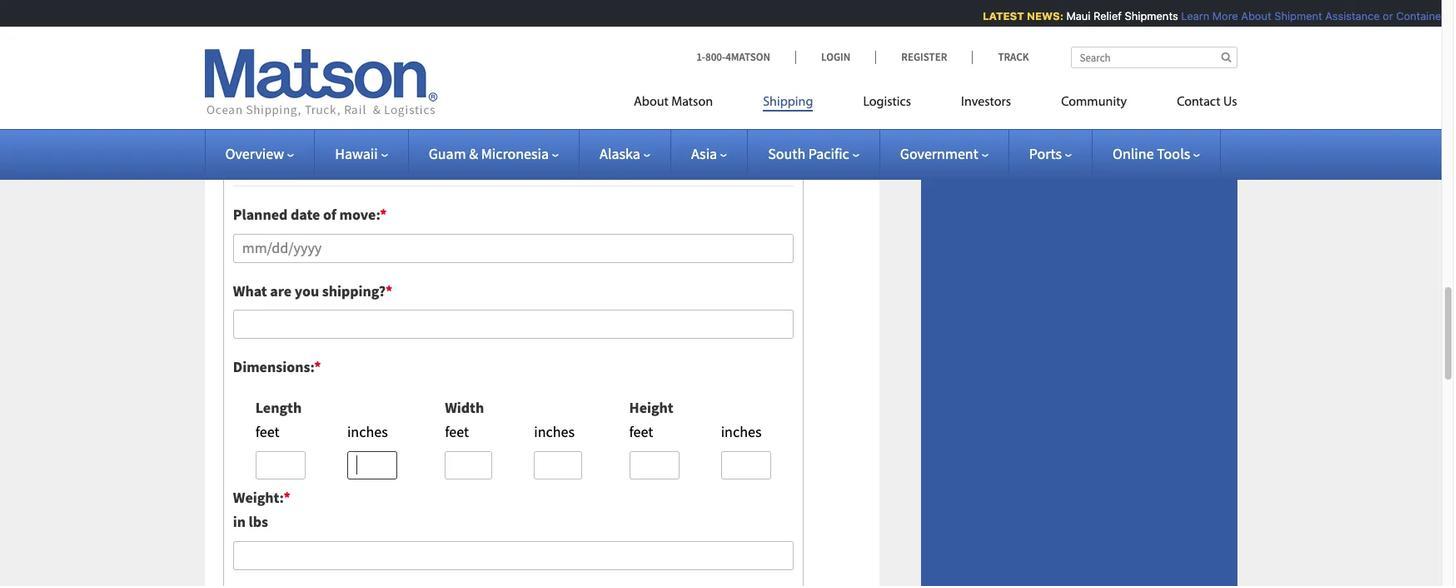 Task type: describe. For each thing, give the bounding box(es) containing it.
1-800-4matson
[[697, 50, 771, 64]]

inches for width
[[534, 422, 575, 441]]

you
[[295, 281, 319, 300]]

alaska link
[[600, 144, 651, 163]]

number:
[[259, 61, 317, 80]]

feet for length
[[256, 422, 280, 441]]

more
[[1210, 9, 1236, 22]]

maui
[[1064, 9, 1088, 22]]

about matson
[[634, 96, 713, 109]]

relief
[[1091, 9, 1120, 22]]

login link
[[796, 50, 876, 64]]

about inside about matson link
[[634, 96, 669, 109]]

container
[[1394, 9, 1443, 22]]

inches for length
[[347, 422, 388, 441]]

what are you shipping? *
[[233, 281, 393, 300]]

guam
[[429, 144, 466, 163]]

government link
[[901, 144, 989, 163]]

news:
[[1025, 9, 1062, 22]]

community
[[1062, 96, 1128, 109]]

lbs
[[249, 513, 268, 532]]

hawaii link
[[335, 144, 388, 163]]

in
[[233, 513, 246, 532]]

track
[[999, 50, 1030, 64]]

community link
[[1037, 87, 1153, 122]]

login
[[822, 50, 851, 64]]

Width text field
[[445, 451, 493, 480]]

south pacific
[[768, 144, 850, 163]]

south pacific link
[[768, 144, 860, 163]]

1-800-4matson link
[[697, 50, 796, 64]]

blue matson logo with ocean, shipping, truck, rail and logistics written beneath it. image
[[205, 49, 438, 117]]

shipping
[[763, 96, 814, 109]]

guam & micronesia
[[429, 144, 549, 163]]

Height text field
[[630, 451, 680, 480]]

* right the you
[[386, 281, 393, 300]]

shipment
[[1272, 9, 1320, 22]]

contact us
[[1178, 96, 1238, 109]]

about matson link
[[634, 87, 738, 122]]

alaska
[[600, 144, 641, 163]]

search image
[[1222, 52, 1232, 62]]

top menu navigation
[[634, 87, 1238, 122]]

logistics
[[864, 96, 912, 109]]

feet for width
[[445, 422, 469, 441]]

investors link
[[937, 87, 1037, 122]]

hawaii
[[335, 144, 378, 163]]

mm/dd/yyyy text field
[[233, 234, 794, 263]]

4matson
[[726, 50, 771, 64]]

online
[[1113, 144, 1155, 163]]

* inside "weight: * in lbs"
[[284, 489, 291, 508]]

asia
[[692, 144, 718, 163]]

online tools
[[1113, 144, 1191, 163]]

assistance
[[1323, 9, 1378, 22]]

planned date of move: *
[[233, 205, 387, 224]]

register link
[[876, 50, 973, 64]]

overview
[[225, 144, 284, 163]]

latest
[[981, 9, 1022, 22]]



Task type: vqa. For each thing, say whether or not it's contained in the screenshot.
with within the Matson Logistics partners with UP, NS, BNSF, KCS, FXE, CSX, CN, and CP providing a truly direct service into Mexico. Southbound shipments do not stop at the border for customs clearance; instead they move in-bond through the border, clearing customs at interi
no



Task type: locate. For each thing, give the bounding box(es) containing it.
0 horizontal spatial inches
[[347, 422, 388, 441]]

additional
[[233, 160, 309, 183]]

learn
[[1179, 9, 1207, 22]]

* down length text field
[[284, 489, 291, 508]]

tools
[[1158, 144, 1191, 163]]

ports
[[1030, 144, 1062, 163]]

learn more about shipment assistance or container lo link
[[1179, 9, 1455, 22]]

additional information
[[233, 160, 399, 183]]

inches
[[347, 422, 388, 441], [534, 422, 575, 441], [721, 422, 762, 441]]

1 horizontal spatial inches
[[534, 422, 575, 441]]

1 horizontal spatial feet
[[445, 422, 469, 441]]

0 horizontal spatial feet
[[256, 422, 280, 441]]

* down information
[[380, 205, 387, 224]]

2 feet from the left
[[445, 422, 469, 441]]

are
[[270, 281, 292, 300]]

planned
[[233, 205, 288, 224]]

shipping link
[[738, 87, 839, 122]]

0 vertical spatial about
[[1239, 9, 1269, 22]]

2 horizontal spatial inches
[[721, 422, 762, 441]]

fax
[[233, 61, 256, 80]]

information
[[312, 160, 399, 183]]

* down what are you shipping? *
[[314, 358, 321, 377]]

weight:
[[233, 489, 284, 508]]

move:
[[340, 205, 380, 224]]

length
[[256, 398, 302, 417]]

inches for height
[[721, 422, 762, 441]]

2 horizontal spatial feet
[[630, 422, 654, 441]]

asia link
[[692, 144, 728, 163]]

fax number: *
[[233, 61, 324, 80]]

logistics link
[[839, 87, 937, 122]]

south
[[768, 144, 806, 163]]

about right more
[[1239, 9, 1269, 22]]

of
[[323, 205, 337, 224]]

dimensions: *
[[233, 358, 321, 377]]

dimensions:
[[233, 358, 314, 377]]

feet
[[256, 422, 280, 441], [445, 422, 469, 441], [630, 422, 654, 441]]

Length text field
[[256, 451, 306, 480]]

800-
[[706, 50, 726, 64]]

shipping?
[[322, 281, 386, 300]]

None text field
[[534, 451, 582, 480], [721, 451, 772, 480], [534, 451, 582, 480], [721, 451, 772, 480]]

None text field
[[233, 310, 794, 339], [347, 451, 398, 480], [233, 542, 794, 571], [233, 310, 794, 339], [347, 451, 398, 480], [233, 542, 794, 571]]

latest news: maui relief shipments learn more about shipment assistance or container lo
[[981, 9, 1455, 22]]

3 feet from the left
[[630, 422, 654, 441]]

weight: * in lbs
[[233, 489, 291, 532]]

&
[[469, 144, 478, 163]]

0 horizontal spatial about
[[634, 96, 669, 109]]

matson
[[672, 96, 713, 109]]

1 inches from the left
[[347, 422, 388, 441]]

lo
[[1446, 9, 1455, 22]]

*
[[317, 61, 324, 80], [380, 205, 387, 224], [386, 281, 393, 300], [314, 358, 321, 377], [284, 489, 291, 508]]

track link
[[973, 50, 1030, 64]]

overview link
[[225, 144, 294, 163]]

* right fax
[[317, 61, 324, 80]]

width
[[445, 398, 484, 417]]

online tools link
[[1113, 144, 1201, 163]]

or
[[1381, 9, 1391, 22]]

what
[[233, 281, 267, 300]]

government
[[901, 144, 979, 163]]

pacific
[[809, 144, 850, 163]]

about
[[1239, 9, 1269, 22], [634, 96, 669, 109]]

shipments
[[1123, 9, 1176, 22]]

1 feet from the left
[[256, 422, 280, 441]]

micronesia
[[481, 144, 549, 163]]

feet down height
[[630, 422, 654, 441]]

None telephone field
[[233, 83, 794, 112]]

height
[[630, 398, 674, 417]]

contact
[[1178, 96, 1221, 109]]

contact us link
[[1153, 87, 1238, 122]]

1-
[[697, 50, 706, 64]]

None email field
[[233, 13, 794, 42]]

guam & micronesia link
[[429, 144, 559, 163]]

Search search field
[[1071, 47, 1238, 68]]

register
[[902, 50, 948, 64]]

investors
[[962, 96, 1012, 109]]

1 vertical spatial about
[[634, 96, 669, 109]]

1 horizontal spatial about
[[1239, 9, 1269, 22]]

None search field
[[1071, 47, 1238, 68]]

about left matson
[[634, 96, 669, 109]]

us
[[1224, 96, 1238, 109]]

3 inches from the left
[[721, 422, 762, 441]]

feet down length
[[256, 422, 280, 441]]

ports link
[[1030, 144, 1072, 163]]

date
[[291, 205, 320, 224]]

feet down width
[[445, 422, 469, 441]]

feet for height
[[630, 422, 654, 441]]

2 inches from the left
[[534, 422, 575, 441]]



